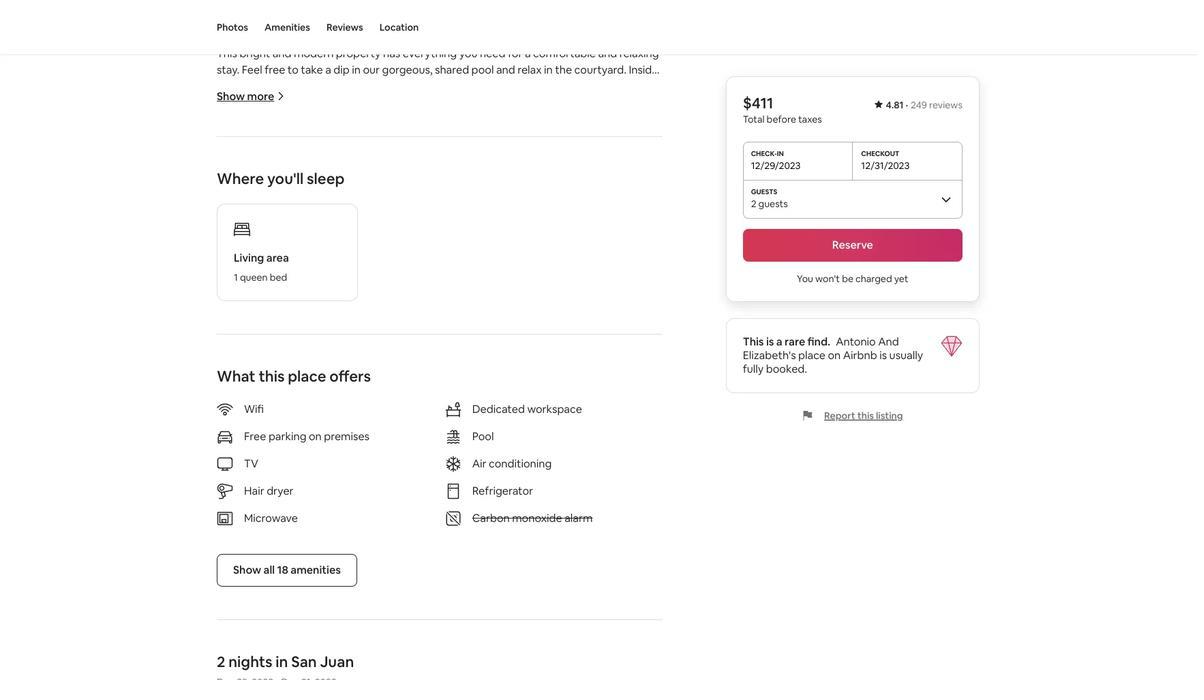 Task type: vqa. For each thing, say whether or not it's contained in the screenshot.
Reviews
yes



Task type: describe. For each thing, give the bounding box(es) containing it.
reserve button
[[743, 229, 963, 262]]

antonio and elizabeth's place on airbnb is usually fully booked.
[[743, 335, 923, 376]]

is inside antonio and elizabeth's place on airbnb is usually fully booked.
[[880, 348, 887, 363]]

alarm
[[565, 511, 593, 525]]

show for show more
[[217, 89, 245, 103]]

in
[[276, 652, 288, 671]]

photos
[[217, 21, 248, 33]]

$411
[[743, 93, 773, 112]]

and
[[878, 335, 899, 349]]

juan
[[320, 652, 354, 671]]

queen
[[240, 271, 268, 283]]

12/29/2023
[[751, 160, 801, 172]]

you
[[797, 273, 813, 285]]

premises
[[324, 429, 369, 444]]

12/31/2023
[[861, 160, 910, 172]]

carbon monoxide alarm
[[472, 511, 593, 525]]

bed
[[270, 271, 287, 283]]

fully
[[743, 362, 764, 376]]

amenities
[[264, 21, 310, 33]]

airbnb
[[843, 348, 877, 363]]

reviews
[[327, 21, 363, 33]]

charged
[[856, 273, 892, 285]]

conditioning
[[489, 457, 552, 471]]

0 horizontal spatial is
[[766, 335, 774, 349]]

hair
[[244, 484, 264, 498]]

2 for 2 nights in san juan
[[217, 652, 225, 671]]

usually
[[889, 348, 923, 363]]

parking
[[269, 429, 306, 444]]

monoxide
[[512, 511, 562, 525]]

listing
[[876, 410, 903, 422]]

dryer
[[267, 484, 294, 498]]

report this listing button
[[802, 410, 903, 422]]

air conditioning
[[472, 457, 552, 471]]

microwave
[[244, 511, 298, 525]]

guests
[[758, 198, 788, 210]]

carbon
[[472, 511, 510, 525]]

living
[[234, 251, 264, 265]]

wifi
[[244, 402, 264, 416]]

2 nights in san juan
[[217, 652, 354, 671]]

elizabeth's
[[743, 348, 796, 363]]

·
[[906, 99, 908, 111]]

workspace
[[527, 402, 582, 416]]

show all 18 amenities
[[233, 563, 341, 577]]

on inside antonio and elizabeth's place on airbnb is usually fully booked.
[[828, 348, 841, 363]]

taxes
[[798, 113, 822, 125]]

living area 1 queen bed
[[234, 251, 289, 283]]

hair dryer
[[244, 484, 294, 498]]

where you'll sleep
[[217, 169, 345, 188]]

4.81 · 249 reviews
[[886, 99, 963, 111]]

report this listing
[[824, 410, 903, 422]]

free
[[244, 429, 266, 444]]

nights
[[228, 652, 272, 671]]

this for what
[[259, 367, 285, 386]]

tv
[[244, 457, 258, 471]]

more
[[247, 89, 274, 103]]

yet
[[894, 273, 908, 285]]

pool
[[472, 429, 494, 444]]

air
[[472, 457, 486, 471]]

249
[[911, 99, 927, 111]]

sleep
[[307, 169, 345, 188]]

reviews
[[929, 99, 963, 111]]

4.81
[[886, 99, 904, 111]]

2 guests button
[[743, 180, 963, 218]]

a
[[776, 335, 782, 349]]

place inside antonio and elizabeth's place on airbnb is usually fully booked.
[[798, 348, 826, 363]]

before
[[767, 113, 796, 125]]

all
[[264, 563, 275, 577]]

you won't be charged yet
[[797, 273, 908, 285]]

1
[[234, 271, 238, 283]]

this for report
[[857, 410, 874, 422]]



Task type: locate. For each thing, give the bounding box(es) containing it.
1 horizontal spatial 2
[[751, 198, 756, 210]]

report
[[824, 410, 855, 422]]

this
[[743, 335, 764, 349]]

dedicated
[[472, 402, 525, 416]]

1 vertical spatial this
[[857, 410, 874, 422]]

this right what
[[259, 367, 285, 386]]

is left a
[[766, 335, 774, 349]]

place
[[798, 348, 826, 363], [288, 367, 326, 386]]

this left listing
[[857, 410, 874, 422]]

reserve
[[832, 238, 873, 252]]

dedicated workspace
[[472, 402, 582, 416]]

2 left guests
[[751, 198, 756, 210]]

show more
[[217, 89, 274, 103]]

san
[[291, 652, 317, 671]]

0 vertical spatial place
[[798, 348, 826, 363]]

on right parking
[[309, 429, 322, 444]]

1 horizontal spatial on
[[828, 348, 841, 363]]

won't
[[815, 273, 840, 285]]

1 vertical spatial 2
[[217, 652, 225, 671]]

is
[[766, 335, 774, 349], [880, 348, 887, 363]]

show left more
[[217, 89, 245, 103]]

2 inside dropdown button
[[751, 198, 756, 210]]

what
[[217, 367, 255, 386]]

free parking on premises
[[244, 429, 369, 444]]

total
[[743, 113, 765, 125]]

amenities
[[291, 563, 341, 577]]

on left airbnb
[[828, 348, 841, 363]]

0 vertical spatial on
[[828, 348, 841, 363]]

1 horizontal spatial is
[[880, 348, 887, 363]]

1 vertical spatial on
[[309, 429, 322, 444]]

2 for 2 guests
[[751, 198, 756, 210]]

2 left nights
[[217, 652, 225, 671]]

1 horizontal spatial this
[[857, 410, 874, 422]]

18
[[277, 563, 288, 577]]

amenities button
[[264, 0, 310, 55]]

antonio
[[836, 335, 876, 349]]

booked.
[[766, 362, 807, 376]]

2
[[751, 198, 756, 210], [217, 652, 225, 671]]

location button
[[380, 0, 419, 55]]

1 horizontal spatial place
[[798, 348, 826, 363]]

find.
[[808, 335, 830, 349]]

1 vertical spatial place
[[288, 367, 326, 386]]

show more button
[[217, 89, 285, 103]]

show
[[217, 89, 245, 103], [233, 563, 261, 577]]

is left usually
[[880, 348, 887, 363]]

where
[[217, 169, 264, 188]]

$411 total before taxes
[[743, 93, 822, 125]]

0 vertical spatial show
[[217, 89, 245, 103]]

on
[[828, 348, 841, 363], [309, 429, 322, 444]]

0 vertical spatial this
[[259, 367, 285, 386]]

this
[[259, 367, 285, 386], [857, 410, 874, 422]]

offers
[[329, 367, 371, 386]]

2 guests
[[751, 198, 788, 210]]

0 horizontal spatial place
[[288, 367, 326, 386]]

location
[[380, 21, 419, 33]]

show left all
[[233, 563, 261, 577]]

what this place offers
[[217, 367, 371, 386]]

0 horizontal spatial this
[[259, 367, 285, 386]]

show inside button
[[233, 563, 261, 577]]

show all 18 amenities button
[[217, 554, 357, 587]]

reviews button
[[327, 0, 363, 55]]

photos button
[[217, 0, 248, 55]]

0 horizontal spatial 2
[[217, 652, 225, 671]]

refrigerator
[[472, 484, 533, 498]]

show for show all 18 amenities
[[233, 563, 261, 577]]

1 vertical spatial show
[[233, 563, 261, 577]]

rare
[[785, 335, 805, 349]]

this is a rare find.
[[743, 335, 830, 349]]

0 horizontal spatial on
[[309, 429, 322, 444]]

area
[[266, 251, 289, 265]]

be
[[842, 273, 853, 285]]

you'll
[[267, 169, 304, 188]]

0 vertical spatial 2
[[751, 198, 756, 210]]



